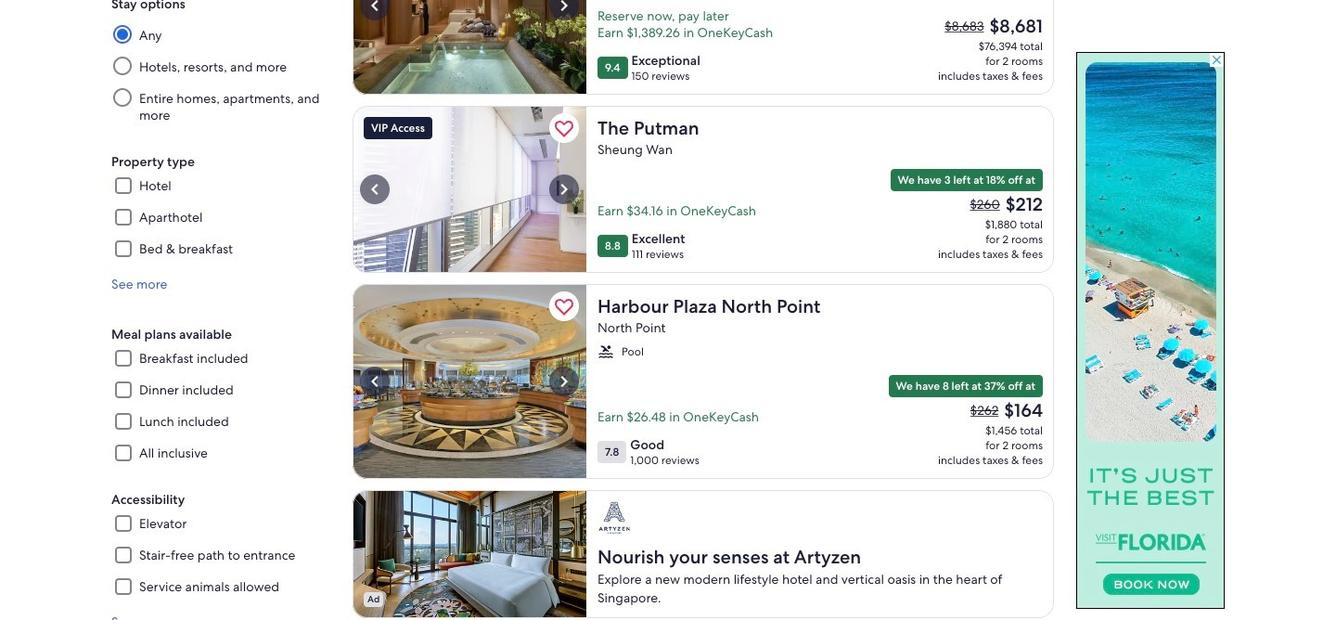 Task type: vqa. For each thing, say whether or not it's contained in the screenshot.
Show next image for The Landmark Mandarin Oriental, Hong Kong
yes



Task type: locate. For each thing, give the bounding box(es) containing it.
show next image for the putman image
[[553, 178, 576, 201]]

show next image for harbour plaza north point image
[[553, 370, 576, 393]]

show previous image for harbour plaza north point image
[[364, 370, 386, 393]]

city view image
[[353, 106, 587, 273]]

show previous image for the putman image
[[364, 178, 386, 201]]

small image
[[598, 343, 615, 360]]



Task type: describe. For each thing, give the bounding box(es) containing it.
show previous image for the landmark mandarin oriental, hong kong image
[[364, 0, 386, 17]]

restaurant image
[[353, 284, 587, 479]]

show next image for the landmark mandarin oriental, hong kong image
[[553, 0, 576, 17]]

advertisement image
[[353, 490, 587, 618]]

treatment room image
[[353, 0, 587, 95]]



